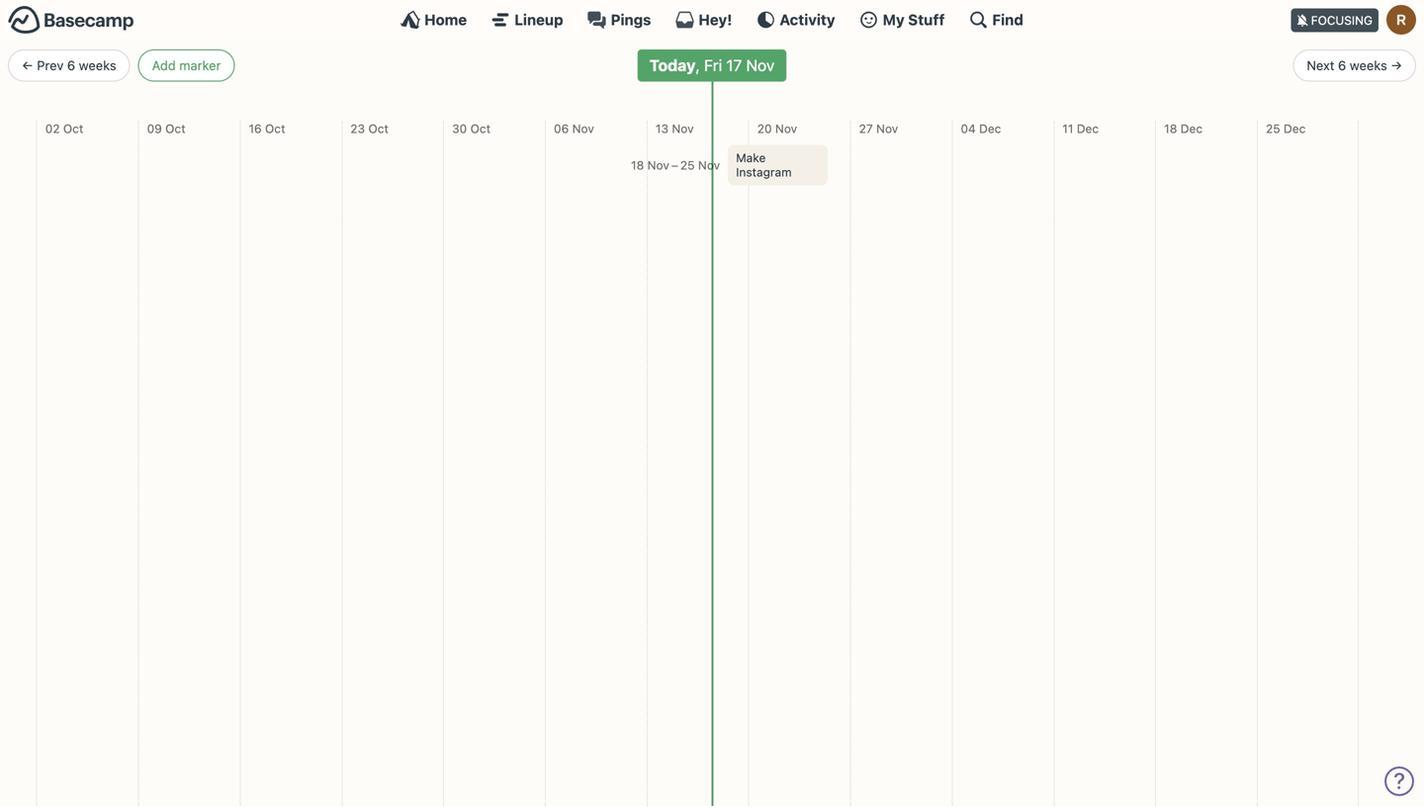 Task type: vqa. For each thing, say whether or not it's contained in the screenshot.
'6'
yes



Task type: describe. For each thing, give the bounding box(es) containing it.
18 for 18 dec
[[1165, 122, 1178, 136]]

my stuff button
[[859, 10, 945, 30]]

marker
[[179, 58, 221, 73]]

06 nov
[[554, 122, 595, 136]]

activity link
[[756, 10, 836, 30]]

add marker link
[[138, 49, 235, 82]]

25 dec
[[1267, 122, 1306, 136]]

18 dec
[[1165, 122, 1203, 136]]

2 6 from the left
[[1339, 58, 1347, 73]]

1 weeks from the left
[[79, 58, 116, 73]]

make instagram
[[736, 151, 792, 179]]

18 for 18 nov – 25 nov
[[631, 158, 644, 172]]

nov for 20
[[776, 122, 798, 136]]

18 nov – 25 nov
[[631, 158, 721, 172]]

16 oct
[[249, 122, 285, 136]]

–
[[672, 158, 679, 172]]

nov for 18
[[648, 158, 670, 172]]

09 oct
[[147, 122, 186, 136]]

13
[[656, 122, 669, 136]]

instagram
[[736, 165, 792, 179]]

my stuff
[[883, 11, 945, 28]]

04 dec
[[961, 122, 1002, 136]]

←
[[22, 58, 33, 73]]

30
[[452, 122, 467, 136]]

dec for 18 dec
[[1181, 122, 1203, 136]]

20
[[758, 122, 772, 136]]

find
[[993, 11, 1024, 28]]

my
[[883, 11, 905, 28]]

27 nov
[[859, 122, 899, 136]]

27
[[859, 122, 873, 136]]

0 horizontal spatial 25
[[681, 158, 695, 172]]

16
[[249, 122, 262, 136]]

04
[[961, 122, 976, 136]]



Task type: locate. For each thing, give the bounding box(es) containing it.
hey!
[[699, 11, 733, 28]]

lineup
[[515, 11, 564, 28]]

oct right 23
[[369, 122, 389, 136]]

1 vertical spatial 18
[[631, 158, 644, 172]]

weeks left →
[[1350, 58, 1388, 73]]

prev
[[37, 58, 64, 73]]

nov for 13
[[672, 122, 694, 136]]

0 vertical spatial 25
[[1267, 122, 1281, 136]]

1 horizontal spatial weeks
[[1350, 58, 1388, 73]]

02
[[45, 122, 60, 136]]

4 dec from the left
[[1284, 122, 1306, 136]]

25 right 18 dec
[[1267, 122, 1281, 136]]

0 horizontal spatial 6
[[67, 58, 75, 73]]

25
[[1267, 122, 1281, 136], [681, 158, 695, 172]]

18 left –
[[631, 158, 644, 172]]

6 right "prev"
[[67, 58, 75, 73]]

20 nov
[[758, 122, 798, 136]]

1 horizontal spatial 18
[[1165, 122, 1178, 136]]

1 dec from the left
[[980, 122, 1002, 136]]

oct for 23 oct
[[369, 122, 389, 136]]

dec
[[980, 122, 1002, 136], [1077, 122, 1099, 136], [1181, 122, 1203, 136], [1284, 122, 1306, 136]]

3 dec from the left
[[1181, 122, 1203, 136]]

switch accounts image
[[8, 5, 135, 36]]

dec for 11 dec
[[1077, 122, 1099, 136]]

pings
[[611, 11, 651, 28]]

oct for 02 oct
[[63, 122, 83, 136]]

dec for 04 dec
[[980, 122, 1002, 136]]

home
[[425, 11, 467, 28]]

ruby image
[[1387, 5, 1417, 35]]

weeks
[[79, 58, 116, 73], [1350, 58, 1388, 73]]

0 horizontal spatial 18
[[631, 158, 644, 172]]

focusing button
[[1292, 0, 1425, 39]]

oct for 16 oct
[[265, 122, 285, 136]]

next
[[1308, 58, 1335, 73]]

1 horizontal spatial 6
[[1339, 58, 1347, 73]]

nov right –
[[698, 158, 721, 172]]

4 oct from the left
[[369, 122, 389, 136]]

18 right 11 dec
[[1165, 122, 1178, 136]]

nov for 27
[[877, 122, 899, 136]]

oct right 16
[[265, 122, 285, 136]]

oct right 30
[[471, 122, 491, 136]]

2 weeks from the left
[[1350, 58, 1388, 73]]

find button
[[969, 10, 1024, 30]]

23
[[351, 122, 365, 136]]

30 oct
[[452, 122, 491, 136]]

2 dec from the left
[[1077, 122, 1099, 136]]

02 oct
[[45, 122, 83, 136]]

main element
[[0, 0, 1425, 39]]

09
[[147, 122, 162, 136]]

activity
[[780, 11, 836, 28]]

1 6 from the left
[[67, 58, 75, 73]]

nov right 13
[[672, 122, 694, 136]]

oct right 02
[[63, 122, 83, 136]]

13 nov
[[656, 122, 694, 136]]

oct right 09
[[165, 122, 186, 136]]

oct for 30 oct
[[471, 122, 491, 136]]

5 oct from the left
[[471, 122, 491, 136]]

oct
[[63, 122, 83, 136], [165, 122, 186, 136], [265, 122, 285, 136], [369, 122, 389, 136], [471, 122, 491, 136]]

home link
[[401, 10, 467, 30]]

6 right next
[[1339, 58, 1347, 73]]

23 oct
[[351, 122, 389, 136]]

nov
[[573, 122, 595, 136], [672, 122, 694, 136], [776, 122, 798, 136], [877, 122, 899, 136], [648, 158, 670, 172], [698, 158, 721, 172]]

25 right –
[[681, 158, 695, 172]]

nov right 20
[[776, 122, 798, 136]]

06
[[554, 122, 569, 136]]

→
[[1392, 58, 1403, 73]]

add marker
[[152, 58, 221, 73]]

lineup link
[[491, 10, 564, 30]]

nov for 06
[[573, 122, 595, 136]]

stuff
[[909, 11, 945, 28]]

18
[[1165, 122, 1178, 136], [631, 158, 644, 172]]

6
[[67, 58, 75, 73], [1339, 58, 1347, 73]]

nov right the 27
[[877, 122, 899, 136]]

11
[[1063, 122, 1074, 136]]

← prev 6 weeks
[[22, 58, 116, 73]]

0 vertical spatial 18
[[1165, 122, 1178, 136]]

today
[[650, 56, 696, 75]]

make
[[736, 151, 766, 165]]

weeks right "prev"
[[79, 58, 116, 73]]

next 6 weeks →
[[1308, 58, 1403, 73]]

3 oct from the left
[[265, 122, 285, 136]]

focusing
[[1312, 13, 1373, 27]]

1 oct from the left
[[63, 122, 83, 136]]

2 oct from the left
[[165, 122, 186, 136]]

nov right 06
[[573, 122, 595, 136]]

hey! button
[[675, 10, 733, 30]]

pings button
[[587, 10, 651, 30]]

make instagram link
[[728, 145, 828, 185]]

nov left –
[[648, 158, 670, 172]]

add
[[152, 58, 176, 73]]

dec for 25 dec
[[1284, 122, 1306, 136]]

11 dec
[[1063, 122, 1099, 136]]

0 horizontal spatial weeks
[[79, 58, 116, 73]]

1 horizontal spatial 25
[[1267, 122, 1281, 136]]

1 vertical spatial 25
[[681, 158, 695, 172]]

oct for 09 oct
[[165, 122, 186, 136]]



